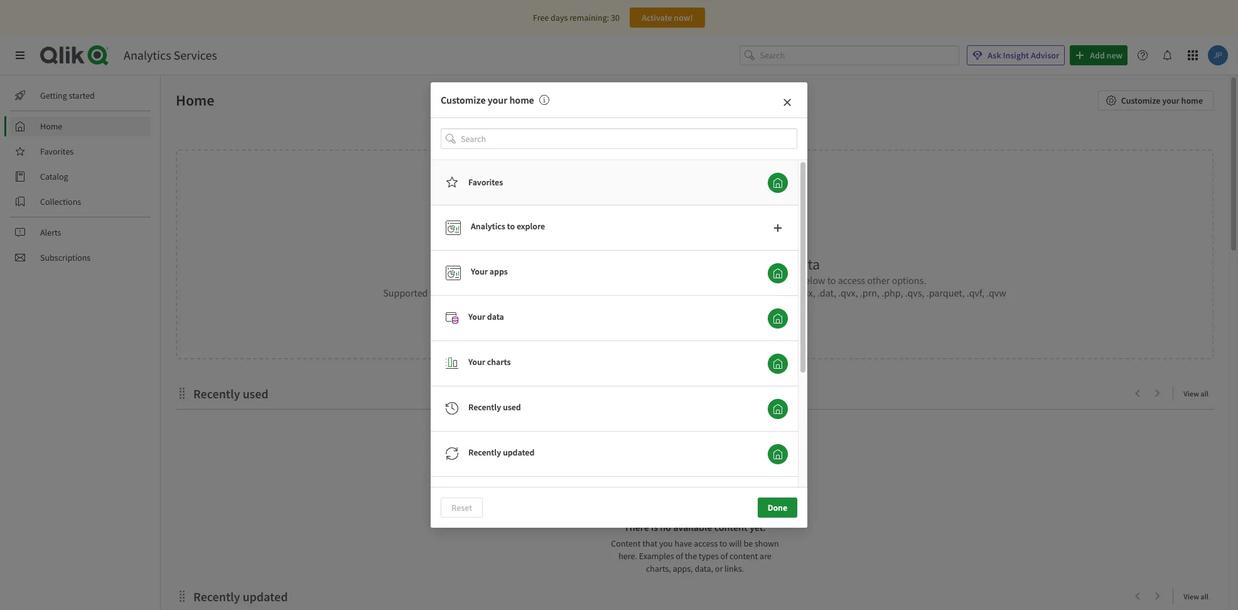 Task type: locate. For each thing, give the bounding box(es) containing it.
customize your home button
[[1099, 90, 1214, 111]]

access left the other
[[839, 274, 866, 287]]

ask insight advisor
[[988, 50, 1060, 61]]

0 horizontal spatial recently used
[[194, 386, 269, 402]]

0 horizontal spatial recently updated
[[194, 589, 288, 605]]

analytics to explore
[[471, 221, 545, 232]]

to left explore
[[507, 221, 515, 232]]

or right data,
[[715, 563, 723, 574]]

content up will
[[715, 521, 748, 534]]

analytics left services
[[124, 47, 171, 63]]

content down be
[[730, 550, 759, 562]]

your for your charts
[[469, 356, 486, 368]]

0 vertical spatial move collection image
[[176, 387, 188, 399]]

2 view from the top
[[1185, 592, 1200, 601]]

analytics for analytics to explore
[[471, 221, 506, 232]]

move collection image left "recently used" link
[[176, 387, 188, 399]]

0 horizontal spatial used
[[243, 386, 269, 402]]

1 horizontal spatial or
[[768, 274, 777, 287]]

favorites up catalog
[[40, 146, 74, 157]]

.htm,
[[754, 287, 776, 299]]

move collection image for recently updated
[[176, 590, 188, 602]]

home down getting
[[40, 121, 62, 132]]

explore
[[517, 221, 545, 232]]

recently updated inside customize your home dialog
[[469, 447, 535, 458]]

0 horizontal spatial your
[[488, 94, 508, 106]]

or inside the drop files anywhere to upload your data get started by dragging and dropping a data file anywhere on this screen or click below to access other options. supported file types: .qvd, .xlsx, .xls, .xlw, .xlsm, .xml, .csv, .txt, .tab, .qvo, .skv, .log, .html, .htm, .kml, .fix, .dat, .qvx, .prn, .php, .qvs, .parquet, .qvf, .qvw
[[768, 274, 777, 287]]

.xls,
[[518, 287, 534, 299]]

1 horizontal spatial recently used
[[469, 402, 521, 413]]

1 all from the top
[[1201, 389, 1209, 398]]

recently used
[[194, 386, 269, 402], [469, 402, 521, 413]]

access inside there is no available content yet. content that you have access to will be shown here. examples of the types of content are charts, apps, data, or links.
[[694, 538, 718, 549]]

click
[[779, 274, 798, 287]]

0 horizontal spatial of
[[676, 550, 684, 562]]

customize
[[441, 94, 486, 106], [1122, 95, 1161, 106]]

view all for recently used
[[1185, 389, 1209, 398]]

1 horizontal spatial customize your home
[[1122, 95, 1204, 106]]

view all link for recently updated
[[1185, 588, 1214, 604]]

1 horizontal spatial home
[[1182, 95, 1204, 106]]

1 vertical spatial started
[[480, 274, 510, 287]]

analytics left explore
[[471, 221, 506, 232]]

file left types:
[[430, 287, 443, 299]]

or
[[768, 274, 777, 287], [715, 563, 723, 574]]

move collection image
[[176, 387, 188, 399], [176, 590, 188, 602]]

Your apps button
[[768, 263, 789, 283]]

1 vertical spatial content
[[730, 550, 759, 562]]

of right types
[[721, 550, 728, 562]]

content
[[715, 521, 748, 534], [730, 550, 759, 562]]

file left .qvo,
[[650, 274, 662, 287]]

started left by
[[480, 274, 510, 287]]

Favorites button
[[768, 173, 789, 193]]

available
[[674, 521, 713, 534]]

to right below in the top of the page
[[828, 274, 837, 287]]

1 horizontal spatial recently updated
[[469, 447, 535, 458]]

0 horizontal spatial started
[[69, 90, 95, 101]]

0 vertical spatial home
[[176, 90, 215, 110]]

0 horizontal spatial access
[[694, 538, 718, 549]]

started right getting
[[69, 90, 95, 101]]

subscriptions
[[40, 252, 91, 263]]

supported
[[383, 287, 428, 299]]

recently updated inside main content
[[194, 589, 288, 605]]

started
[[69, 90, 95, 101], [480, 274, 510, 287]]

2 horizontal spatial your
[[1163, 95, 1180, 106]]

are
[[760, 550, 772, 562]]

of left the
[[676, 550, 684, 562]]

1 horizontal spatial customize
[[1122, 95, 1161, 106]]

navigation pane element
[[0, 80, 160, 273]]

your data
[[469, 311, 504, 322]]

1 view all link from the top
[[1185, 385, 1214, 401]]

.qvs,
[[906, 287, 925, 299]]

1 view all from the top
[[1185, 389, 1209, 398]]

favorites up analytics to explore
[[469, 177, 503, 188]]

1 horizontal spatial used
[[503, 402, 521, 413]]

0 vertical spatial access
[[839, 274, 866, 287]]

data right a
[[629, 274, 648, 287]]

by
[[512, 274, 522, 287]]

1 horizontal spatial analytics
[[471, 221, 506, 232]]

getting started
[[40, 90, 95, 101]]

1 vertical spatial access
[[694, 538, 718, 549]]

0 vertical spatial recently updated
[[469, 447, 535, 458]]

customize your home inside dialog
[[441, 94, 535, 106]]

0 horizontal spatial favorites
[[40, 146, 74, 157]]

1 vertical spatial analytics
[[471, 221, 506, 232]]

0 vertical spatial view
[[1185, 389, 1200, 398]]

your for your apps
[[471, 266, 488, 277]]

0 horizontal spatial or
[[715, 563, 723, 574]]

view all for recently updated
[[1185, 592, 1209, 601]]

started inside the drop files anywhere to upload your data get started by dragging and dropping a data file anywhere on this screen or click below to access other options. supported file types: .qvd, .xlsx, .xls, .xlw, .xlsm, .xml, .csv, .txt, .tab, .qvo, .skv, .log, .html, .htm, .kml, .fix, .dat, .qvx, .prn, .php, .qvs, .parquet, .qvf, .qvw
[[480, 274, 510, 287]]

be
[[744, 538, 753, 549]]

1 vertical spatial or
[[715, 563, 723, 574]]

getting started link
[[10, 85, 151, 106]]

1 vertical spatial favorites
[[469, 177, 503, 188]]

done button
[[758, 497, 798, 517]]

1 vertical spatial move collection image
[[176, 590, 188, 602]]

0 vertical spatial updated
[[503, 447, 535, 458]]

1 horizontal spatial file
[[650, 274, 662, 287]]

Analytics to explore button
[[768, 218, 789, 238]]

home
[[510, 94, 535, 106], [1182, 95, 1204, 106]]

.dat,
[[818, 287, 837, 299]]

updated inside customize your home dialog
[[503, 447, 535, 458]]

file
[[650, 274, 662, 287], [430, 287, 443, 299]]

of
[[676, 550, 684, 562], [721, 550, 728, 562]]

analytics services element
[[124, 47, 217, 63]]

0 vertical spatial started
[[69, 90, 95, 101]]

or inside there is no available content yet. content that you have access to will be shown here. examples of the types of content are charts, apps, data, or links.
[[715, 563, 723, 574]]

screen
[[738, 274, 766, 287]]

your
[[471, 266, 488, 277], [469, 311, 486, 322], [469, 356, 486, 368]]

1 horizontal spatial favorites
[[469, 177, 503, 188]]

main content
[[156, 75, 1239, 610]]

1 vertical spatial all
[[1201, 592, 1209, 601]]

Recently used button
[[768, 399, 789, 419]]

0 horizontal spatial home
[[510, 94, 535, 106]]

0 vertical spatial analytics
[[124, 47, 171, 63]]

1 vertical spatial updated
[[243, 589, 288, 605]]

1 vertical spatial recently updated
[[194, 589, 288, 605]]

your inside button
[[1163, 95, 1180, 106]]

1 vertical spatial view all link
[[1185, 588, 1214, 604]]

your left apps
[[471, 266, 488, 277]]

move collection image left recently updated link
[[176, 590, 188, 602]]

.kml,
[[778, 287, 799, 299]]

data up .fix,
[[792, 254, 821, 274]]

1 horizontal spatial updated
[[503, 447, 535, 458]]

collections
[[40, 196, 81, 207]]

1 horizontal spatial your
[[761, 254, 789, 274]]

1 of from the left
[[676, 550, 684, 562]]

0 vertical spatial view all link
[[1185, 385, 1214, 401]]

2 horizontal spatial data
[[792, 254, 821, 274]]

access up types
[[694, 538, 718, 549]]

.qvd,
[[473, 287, 493, 299]]

2 of from the left
[[721, 550, 728, 562]]

your apps
[[471, 266, 508, 277]]

2 all from the top
[[1201, 592, 1209, 601]]

home inside main content
[[176, 90, 215, 110]]

view for recently updated
[[1185, 592, 1200, 601]]

to inside dialog
[[507, 221, 515, 232]]

1 vertical spatial your
[[469, 311, 486, 322]]

2 view all link from the top
[[1185, 588, 1214, 604]]

there
[[625, 521, 649, 534]]

2 vertical spatial your
[[469, 356, 486, 368]]

access
[[839, 274, 866, 287], [694, 538, 718, 549]]

and
[[563, 274, 579, 287]]

days
[[551, 12, 568, 23]]

home inside dialog
[[510, 94, 535, 106]]

data down .xlsx,
[[487, 311, 504, 322]]

1 vertical spatial view
[[1185, 592, 1200, 601]]

0 vertical spatial your
[[471, 266, 488, 277]]

0 horizontal spatial analytics
[[124, 47, 171, 63]]

all for recently updated
[[1201, 592, 1209, 601]]

1 vertical spatial home
[[40, 121, 62, 132]]

close sidebar menu image
[[15, 50, 25, 60]]

getting
[[40, 90, 67, 101]]

1 horizontal spatial access
[[839, 274, 866, 287]]

0 vertical spatial or
[[768, 274, 777, 287]]

recently used link
[[194, 386, 274, 402]]

view all
[[1185, 389, 1209, 398], [1185, 592, 1209, 601]]

1 vertical spatial view all
[[1185, 592, 1209, 601]]

customize your home
[[441, 94, 535, 106], [1122, 95, 1204, 106]]

home inside button
[[1182, 95, 1204, 106]]

1 horizontal spatial of
[[721, 550, 728, 562]]

Search text field
[[760, 45, 960, 66]]

home down services
[[176, 90, 215, 110]]

or left click
[[768, 274, 777, 287]]

you
[[660, 538, 673, 549]]

ask insight advisor button
[[968, 45, 1066, 65]]

updated
[[503, 447, 535, 458], [243, 589, 288, 605]]

analytics
[[124, 47, 171, 63], [471, 221, 506, 232]]

advisor
[[1032, 50, 1060, 61]]

view
[[1185, 389, 1200, 398], [1185, 592, 1200, 601]]

home
[[176, 90, 215, 110], [40, 121, 62, 132]]

recently used inside customize your home dialog
[[469, 402, 521, 413]]

0 horizontal spatial customize your home
[[441, 94, 535, 106]]

Search text field
[[461, 128, 798, 149]]

1 horizontal spatial started
[[480, 274, 510, 287]]

customize your home dialog
[[431, 83, 808, 610]]

0 vertical spatial favorites
[[40, 146, 74, 157]]

0 horizontal spatial home
[[40, 121, 62, 132]]

now!
[[674, 12, 693, 23]]

1 horizontal spatial home
[[176, 90, 215, 110]]

0 vertical spatial view all
[[1185, 389, 1209, 398]]

anywhere
[[632, 254, 694, 274], [664, 274, 706, 287]]

1 view from the top
[[1185, 389, 1200, 398]]

.xlsx,
[[495, 287, 516, 299]]

to left will
[[720, 538, 728, 549]]

view all link
[[1185, 385, 1214, 401], [1185, 588, 1214, 604]]

drop files anywhere to upload your data get started by dragging and dropping a data file anywhere on this screen or click below to access other options. supported file types: .qvd, .xlsx, .xls, .xlw, .xlsm, .xml, .csv, .txt, .tab, .qvo, .skv, .log, .html, .htm, .kml, .fix, .dat, .qvx, .prn, .php, .qvs, .parquet, .qvf, .qvw
[[383, 254, 1007, 299]]

all for recently used
[[1201, 389, 1209, 398]]

0 horizontal spatial data
[[487, 311, 504, 322]]

your left charts on the bottom of page
[[469, 356, 486, 368]]

analytics inside customize your home dialog
[[471, 221, 506, 232]]

0 horizontal spatial updated
[[243, 589, 288, 605]]

your down .qvd,
[[469, 311, 486, 322]]

updated inside main content
[[243, 589, 288, 605]]

favorites inside customize your home dialog
[[469, 177, 503, 188]]

0 vertical spatial all
[[1201, 389, 1209, 398]]

0 horizontal spatial customize
[[441, 94, 486, 106]]

2 view all from the top
[[1185, 592, 1209, 601]]

activate
[[642, 12, 673, 23]]



Task type: describe. For each thing, give the bounding box(es) containing it.
view for recently used
[[1185, 389, 1200, 398]]

.tab,
[[644, 287, 662, 299]]

dropping
[[581, 274, 620, 287]]

your inside dialog
[[488, 94, 508, 106]]

your charts
[[469, 356, 511, 368]]

data,
[[695, 563, 714, 574]]

services
[[174, 47, 217, 63]]

examples
[[639, 550, 675, 562]]

Your charts button
[[768, 354, 789, 374]]

charts
[[487, 356, 511, 368]]

there is no available content yet. content that you have access to will be shown here. examples of the types of content are charts, apps, data, or links.
[[612, 521, 779, 574]]

anywhere left on
[[664, 274, 706, 287]]

analytics services
[[124, 47, 217, 63]]

favorites link
[[10, 141, 151, 161]]

catalog
[[40, 171, 68, 182]]

free days remaining: 30
[[533, 12, 620, 23]]

a
[[622, 274, 627, 287]]

.txt,
[[626, 287, 642, 299]]

no
[[660, 521, 672, 534]]

files
[[604, 254, 629, 274]]

30
[[611, 12, 620, 23]]

will
[[729, 538, 742, 549]]

shown
[[755, 538, 779, 549]]

here.
[[619, 550, 638, 562]]

charts,
[[647, 563, 672, 574]]

0 vertical spatial content
[[715, 521, 748, 534]]

.fix,
[[801, 287, 816, 299]]

data inside customize your home dialog
[[487, 311, 504, 322]]

used inside customize your home dialog
[[503, 402, 521, 413]]

.qvf,
[[967, 287, 985, 299]]

used inside main content
[[243, 386, 269, 402]]

links.
[[725, 563, 745, 574]]

types
[[699, 550, 719, 562]]

done
[[768, 502, 788, 513]]

your for your data
[[469, 311, 486, 322]]

.qvx,
[[839, 287, 859, 299]]

recently used inside main content
[[194, 386, 269, 402]]

alerts link
[[10, 222, 151, 243]]

customize your home inside button
[[1122, 95, 1204, 106]]

started inside the navigation pane 'element'
[[69, 90, 95, 101]]

types:
[[445, 287, 471, 299]]

searchbar element
[[740, 45, 960, 66]]

activate now!
[[642, 12, 693, 23]]

yet.
[[750, 521, 766, 534]]

catalog link
[[10, 166, 151, 187]]

.log,
[[707, 287, 725, 299]]

.xlsm,
[[557, 287, 582, 299]]

to inside there is no available content yet. content that you have access to will be shown here. examples of the types of content are charts, apps, data, or links.
[[720, 538, 728, 549]]

.csv,
[[606, 287, 624, 299]]

.parquet,
[[927, 287, 965, 299]]

apps,
[[673, 563, 693, 574]]

.xlw,
[[536, 287, 555, 299]]

ask
[[988, 50, 1002, 61]]

.qvo,
[[664, 287, 685, 299]]

favorites inside 'link'
[[40, 146, 74, 157]]

drop
[[570, 254, 601, 274]]

.php,
[[882, 287, 904, 299]]

.prn,
[[861, 287, 880, 299]]

that
[[643, 538, 658, 549]]

collections link
[[10, 192, 151, 212]]

on
[[708, 274, 719, 287]]

home link
[[10, 116, 151, 136]]

main content containing home
[[156, 75, 1239, 610]]

this
[[721, 274, 736, 287]]

to left the this
[[697, 254, 710, 274]]

have
[[675, 538, 693, 549]]

apps
[[490, 266, 508, 277]]

.qvw
[[987, 287, 1007, 299]]

anywhere up the .tab,
[[632, 254, 694, 274]]

1 horizontal spatial data
[[629, 274, 648, 287]]

move collection image for recently used
[[176, 387, 188, 399]]

close image
[[783, 98, 793, 108]]

view all link for recently used
[[1185, 385, 1214, 401]]

below
[[800, 274, 826, 287]]

other
[[868, 274, 890, 287]]

customize inside button
[[1122, 95, 1161, 106]]

is
[[652, 521, 658, 534]]

analytics for analytics services
[[124, 47, 171, 63]]

Your data button
[[768, 308, 789, 328]]

dragging
[[524, 274, 561, 287]]

alerts
[[40, 227, 61, 238]]

0 horizontal spatial file
[[430, 287, 443, 299]]

get
[[464, 274, 478, 287]]

.html,
[[727, 287, 752, 299]]

content
[[612, 538, 641, 549]]

Recently updated button
[[768, 444, 789, 464]]

your inside the drop files anywhere to upload your data get started by dragging and dropping a data file anywhere on this screen or click below to access other options. supported file types: .qvd, .xlsx, .xls, .xlw, .xlsm, .xml, .csv, .txt, .tab, .qvo, .skv, .log, .html, .htm, .kml, .fix, .dat, .qvx, .prn, .php, .qvs, .parquet, .qvf, .qvw
[[761, 254, 789, 274]]

activate now! link
[[630, 8, 706, 28]]

recently updated link
[[194, 589, 293, 605]]

insight
[[1004, 50, 1030, 61]]

access inside the drop files anywhere to upload your data get started by dragging and dropping a data file anywhere on this screen or click below to access other options. supported file types: .qvd, .xlsx, .xls, .xlw, .xlsm, .xml, .csv, .txt, .tab, .qvo, .skv, .log, .html, .htm, .kml, .fix, .dat, .qvx, .prn, .php, .qvs, .parquet, .qvf, .qvw
[[839, 274, 866, 287]]

options.
[[892, 274, 927, 287]]

home inside home link
[[40, 121, 62, 132]]

.xml,
[[584, 287, 604, 299]]

remaining:
[[570, 12, 610, 23]]

.skv,
[[687, 287, 705, 299]]

subscriptions link
[[10, 248, 151, 268]]

customize inside dialog
[[441, 94, 486, 106]]

the
[[685, 550, 697, 562]]

free
[[533, 12, 549, 23]]

upload
[[714, 254, 758, 274]]



Task type: vqa. For each thing, say whether or not it's contained in the screenshot.
access
yes



